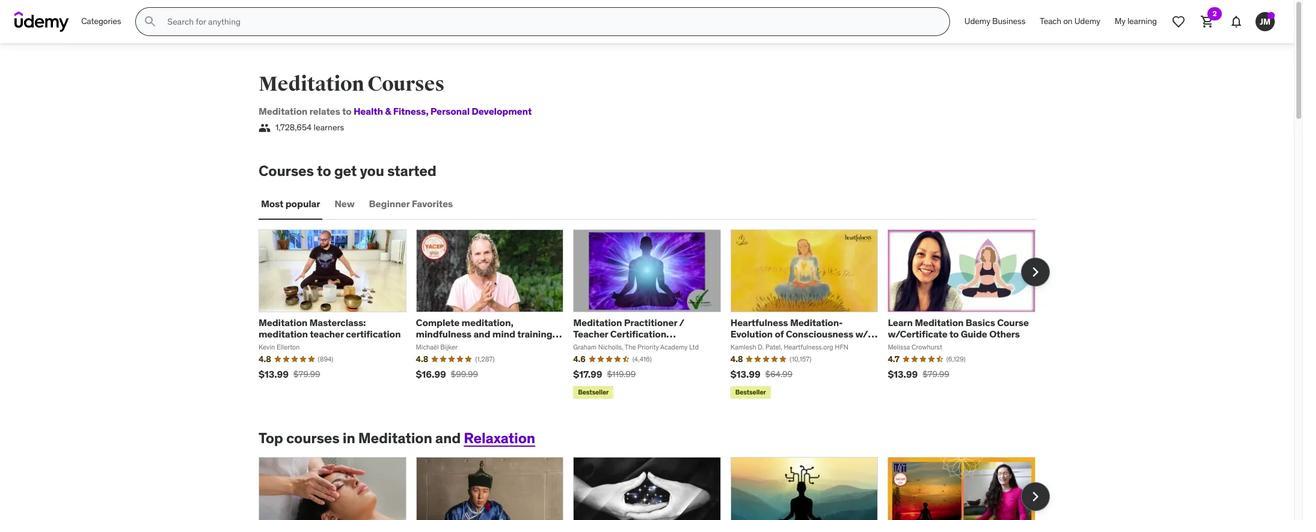 Task type: locate. For each thing, give the bounding box(es) containing it.
(accredited)
[[573, 340, 639, 352]]

practitioner
[[624, 317, 677, 329]]

0 horizontal spatial to
[[317, 162, 331, 181]]

2 link
[[1193, 7, 1222, 36]]

meditation inside meditation practitioner / teacher certification (accredited)
[[573, 317, 622, 329]]

0 vertical spatial carousel element
[[259, 230, 1050, 402]]

personal development link
[[426, 105, 532, 117]]

my
[[1115, 16, 1126, 27]]

meditation right learn
[[915, 317, 964, 329]]

meditation for meditation practitioner / teacher certification (accredited)
[[573, 317, 622, 329]]

meditation,
[[462, 317, 513, 329]]

w/certificate
[[888, 329, 948, 341]]

2 vertical spatial to
[[950, 329, 959, 341]]

1 vertical spatial courses
[[259, 162, 314, 181]]

carousel element
[[259, 230, 1050, 402], [259, 457, 1050, 521]]

of
[[775, 329, 784, 341]]

courses up fitness
[[368, 72, 444, 97]]

masterclass:
[[309, 317, 366, 329]]

0 vertical spatial and
[[474, 329, 490, 341]]

next image
[[1026, 263, 1045, 282], [1026, 488, 1045, 507]]

1 vertical spatial and
[[435, 429, 461, 448]]

new
[[335, 198, 355, 210]]

1 vertical spatial next image
[[1026, 488, 1045, 507]]

w/
[[855, 329, 868, 341]]

udemy image
[[14, 11, 69, 32]]

to left get on the left top of the page
[[317, 162, 331, 181]]

meditation right the in
[[358, 429, 432, 448]]

udemy business link
[[957, 7, 1033, 36]]

beginner
[[369, 198, 410, 210]]

1 horizontal spatial udemy
[[1075, 16, 1100, 27]]

meditation practitioner / teacher certification (accredited) link
[[573, 317, 684, 352]]

2
[[1213, 9, 1217, 18]]

2 horizontal spatial to
[[950, 329, 959, 341]]

1 horizontal spatial courses
[[368, 72, 444, 97]]

teacher
[[310, 329, 344, 341]]

courses to get you started
[[259, 162, 436, 181]]

1,728,654
[[275, 122, 312, 133]]

0 vertical spatial to
[[342, 105, 352, 117]]

get
[[334, 162, 357, 181]]

small image
[[259, 122, 271, 134]]

health
[[354, 105, 383, 117]]

meditation up (accredited)
[[573, 317, 622, 329]]

0 horizontal spatial courses
[[259, 162, 314, 181]]

submit search image
[[143, 14, 158, 29]]

certification
[[346, 329, 401, 341]]

meditation for meditation relates to health & fitness personal development
[[259, 105, 307, 117]]

courses up 'most popular'
[[259, 162, 314, 181]]

1 vertical spatial carousel element
[[259, 457, 1050, 521]]

to left "guide"
[[950, 329, 959, 341]]

courses
[[368, 72, 444, 97], [259, 162, 314, 181]]

udemy right on
[[1075, 16, 1100, 27]]

0 vertical spatial next image
[[1026, 263, 1045, 282]]

my learning link
[[1108, 7, 1164, 36]]

udemy
[[965, 16, 990, 27], [1075, 16, 1100, 27]]

&
[[385, 105, 391, 117]]

heartfulness meditation- evolution of consciousness w/ daaji
[[731, 317, 868, 352]]

beginner favorites button
[[367, 190, 455, 219]]

1 udemy from the left
[[965, 16, 990, 27]]

meditation masterclass: meditation teacher certification
[[259, 317, 401, 341]]

and left the relaxation
[[435, 429, 461, 448]]

2 next image from the top
[[1026, 488, 1045, 507]]

1 carousel element from the top
[[259, 230, 1050, 402]]

to
[[342, 105, 352, 117], [317, 162, 331, 181], [950, 329, 959, 341]]

categories button
[[74, 7, 128, 36]]

to left health
[[342, 105, 352, 117]]

learn meditation basics course w/certificate to guide others
[[888, 317, 1029, 341]]

meditation
[[259, 329, 308, 341]]

meditation up 1,728,654
[[259, 105, 307, 117]]

udemy business
[[965, 16, 1026, 27]]

0 horizontal spatial udemy
[[965, 16, 990, 27]]

meditation
[[259, 72, 364, 97], [259, 105, 307, 117], [259, 317, 307, 329], [573, 317, 622, 329], [915, 317, 964, 329], [358, 429, 432, 448]]

2 udemy from the left
[[1075, 16, 1100, 27]]

udemy left business
[[965, 16, 990, 27]]

business
[[992, 16, 1026, 27]]

teach
[[1040, 16, 1062, 27]]

meditation left teacher
[[259, 317, 307, 329]]

shopping cart with 2 items image
[[1200, 14, 1215, 29]]

and
[[474, 329, 490, 341], [435, 429, 461, 448]]

/
[[679, 317, 684, 329]]

health & fitness link
[[354, 105, 426, 117]]

1 horizontal spatial and
[[474, 329, 490, 341]]

categories
[[81, 16, 121, 27]]

and left mind
[[474, 329, 490, 341]]

teach on udemy link
[[1033, 7, 1108, 36]]

meditation up relates
[[259, 72, 364, 97]]

started
[[387, 162, 436, 181]]

meditation inside meditation masterclass: meditation teacher certification
[[259, 317, 307, 329]]

guide
[[961, 329, 987, 341]]

certification
[[610, 329, 666, 341]]



Task type: vqa. For each thing, say whether or not it's contained in the screenshot.
xsmall icon within Food & Beverage link
no



Task type: describe. For each thing, give the bounding box(es) containing it.
1 horizontal spatial to
[[342, 105, 352, 117]]

meditation relates to health & fitness personal development
[[259, 105, 532, 117]]

top
[[259, 429, 283, 448]]

meditation practitioner / teacher certification (accredited)
[[573, 317, 684, 352]]

beginner favorites
[[369, 198, 453, 210]]

learn meditation basics course w/certificate to guide others link
[[888, 317, 1029, 341]]

jm link
[[1251, 7, 1280, 36]]

you have alerts image
[[1268, 12, 1275, 19]]

courses
[[286, 429, 340, 448]]

teach on udemy
[[1040, 16, 1100, 27]]

learn
[[888, 317, 913, 329]]

meditation courses
[[259, 72, 444, 97]]

0 horizontal spatial and
[[435, 429, 461, 448]]

meditation for meditation masterclass: meditation teacher certification
[[259, 317, 307, 329]]

my learning
[[1115, 16, 1157, 27]]

0 vertical spatial courses
[[368, 72, 444, 97]]

you
[[360, 162, 384, 181]]

jm
[[1260, 16, 1271, 27]]

heartfulness
[[731, 317, 788, 329]]

1 vertical spatial to
[[317, 162, 331, 181]]

favorites
[[412, 198, 453, 210]]

new button
[[332, 190, 357, 219]]

most popular button
[[259, 190, 323, 219]]

mind
[[492, 329, 515, 341]]

popular
[[285, 198, 320, 210]]

development
[[472, 105, 532, 117]]

relaxation link
[[464, 429, 535, 448]]

and inside complete meditation, mindfulness and mind training course
[[474, 329, 490, 341]]

meditation masterclass: meditation teacher certification link
[[259, 317, 401, 341]]

1 next image from the top
[[1026, 263, 1045, 282]]

evolution
[[731, 329, 773, 341]]

complete
[[416, 317, 460, 329]]

most
[[261, 198, 283, 210]]

notifications image
[[1229, 14, 1244, 29]]

on
[[1063, 16, 1073, 27]]

mindfulness
[[416, 329, 472, 341]]

1,728,654 learners
[[275, 122, 344, 133]]

2 carousel element from the top
[[259, 457, 1050, 521]]

meditation-
[[790, 317, 843, 329]]

carousel element containing meditation masterclass: meditation teacher certification
[[259, 230, 1050, 402]]

complete meditation, mindfulness and mind training course link
[[416, 317, 562, 352]]

meditation for meditation courses
[[259, 72, 364, 97]]

complete meditation, mindfulness and mind training course
[[416, 317, 552, 352]]

Search for anything text field
[[165, 11, 935, 32]]

heartfulness meditation- evolution of consciousness w/ daaji link
[[731, 317, 878, 352]]

relates
[[309, 105, 340, 117]]

basics
[[966, 317, 995, 329]]

fitness
[[393, 105, 426, 117]]

learning
[[1128, 16, 1157, 27]]

personal
[[430, 105, 470, 117]]

training
[[517, 329, 552, 341]]

consciousness
[[786, 329, 853, 341]]

top courses in meditation and relaxation
[[259, 429, 535, 448]]

relaxation
[[464, 429, 535, 448]]

meditation inside learn meditation basics course w/certificate to guide others
[[915, 317, 964, 329]]

course
[[416, 340, 446, 352]]

daaji
[[731, 340, 753, 352]]

wishlist image
[[1172, 14, 1186, 29]]

in
[[343, 429, 355, 448]]

course
[[997, 317, 1029, 329]]

to inside learn meditation basics course w/certificate to guide others
[[950, 329, 959, 341]]

teacher
[[573, 329, 608, 341]]

most popular
[[261, 198, 320, 210]]

others
[[989, 329, 1020, 341]]

learners
[[314, 122, 344, 133]]



